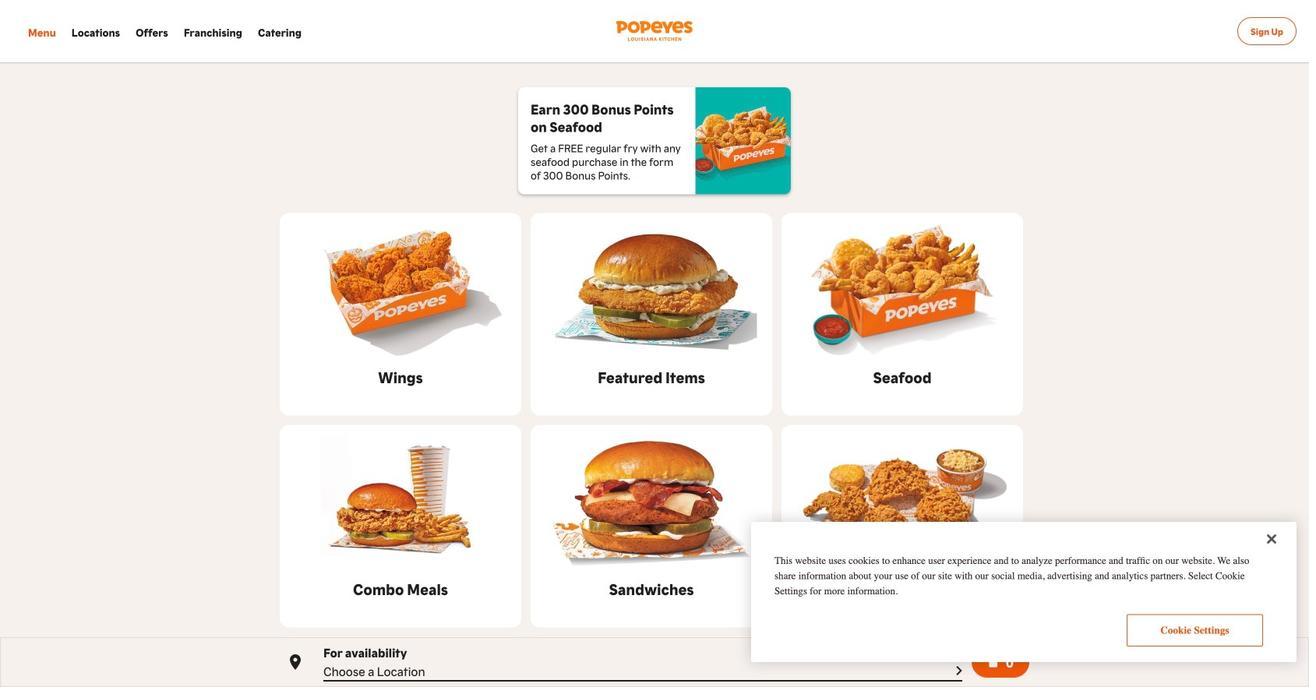 Task type: locate. For each thing, give the bounding box(es) containing it.
freshly prepared bonafide chicken image
[[782, 431, 1023, 572]]

heading
[[531, 100, 683, 135], [378, 366, 423, 388], [598, 366, 705, 388], [873, 366, 932, 388], [353, 578, 448, 600], [609, 578, 694, 600], [837, 578, 968, 600]]

heading for freshly prepared bonafide chicken image
[[837, 578, 968, 600]]

heading for featured items image
[[598, 366, 705, 388]]

wings image
[[280, 219, 521, 360]]

heading for classic chicken sandwich & cajun fries image
[[353, 578, 448, 600]]

chicken sandwich image
[[531, 431, 772, 572]]

seafood image
[[782, 219, 1023, 360]]



Task type: describe. For each thing, give the bounding box(es) containing it.
heading for seafood image
[[873, 366, 932, 388]]

heading for chicken sandwich image
[[609, 578, 694, 600]]

earn 300 bonus points on seafood image
[[696, 87, 791, 194]]

classic chicken sandwich & cajun fries image
[[280, 431, 521, 572]]

heading for wings image
[[378, 366, 423, 388]]

featured items image
[[531, 219, 772, 360]]



